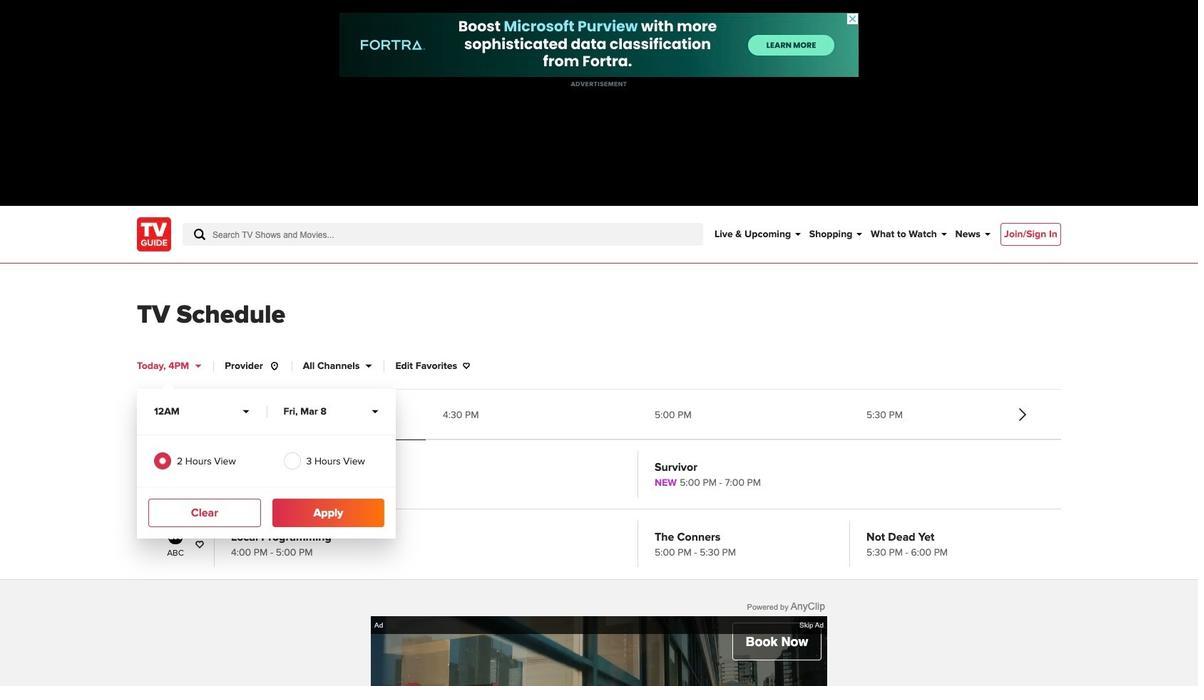 Task type: describe. For each thing, give the bounding box(es) containing it.
advertisement element
[[340, 13, 859, 77]]

5942 image
[[165, 530, 186, 545]]

video player region
[[371, 617, 827, 687]]



Task type: locate. For each thing, give the bounding box(es) containing it.
5943 image
[[165, 460, 186, 475]]

menu bar
[[715, 206, 991, 263]]

Search TV Shows and Movies... text field
[[183, 223, 703, 246]]

None field
[[183, 223, 703, 246]]

menu item
[[1001, 223, 1061, 246]]



Task type: vqa. For each thing, say whether or not it's contained in the screenshot.
ADVERTISEMENT element
yes



